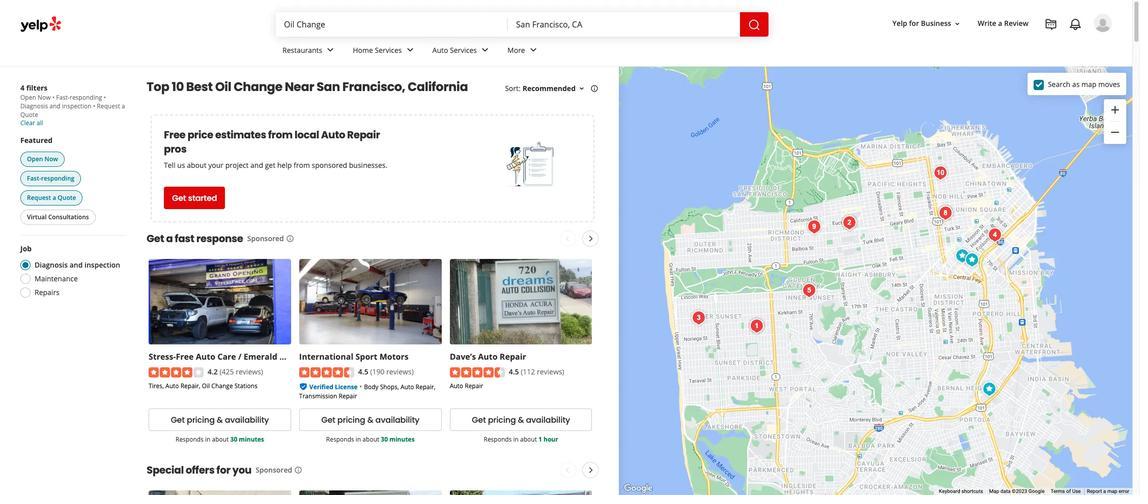 Task type: describe. For each thing, give the bounding box(es) containing it.
dave's auto repair
[[450, 351, 526, 362]]

report a map error
[[1087, 489, 1130, 494]]

virtual
[[27, 213, 47, 221]]

0 vertical spatial request
[[97, 102, 120, 110]]

now for open now
[[45, 155, 58, 163]]

repairs
[[35, 288, 59, 297]]

home services link
[[345, 37, 424, 66]]

and inside free price estimates from local auto repair pros tell us about your project and get help from sponsored businesses.
[[251, 160, 263, 170]]

terms of use
[[1051, 489, 1081, 494]]

body shops, auto repair, transmission repair
[[299, 383, 436, 401]]

1 vertical spatial free
[[176, 351, 194, 362]]

free price estimates from local auto repair pros image
[[506, 139, 557, 190]]

clear all link
[[20, 119, 43, 127]]

virtual consultations button
[[20, 210, 96, 225]]

fast- inside open now • fast-responding • diagnosis and inspection •
[[56, 93, 70, 102]]

repair up "(112"
[[500, 351, 526, 362]]

tell
[[164, 160, 175, 170]]

california
[[408, 78, 468, 95]]

about for international
[[363, 435, 379, 444]]

10
[[172, 78, 184, 95]]

1
[[539, 435, 542, 444]]

a inside request a quote button
[[53, 193, 56, 202]]

review
[[1004, 19, 1029, 28]]

open now
[[27, 155, 58, 163]]

inspection inside option group
[[85, 260, 120, 270]]

projects image
[[1045, 18, 1057, 31]]

auto down dave's
[[450, 382, 463, 391]]

minutes for auto
[[239, 435, 264, 444]]

k & c auto service image
[[985, 225, 1005, 245]]

featured
[[20, 135, 53, 145]]

availability for motors
[[376, 414, 420, 426]]

16 info v2 image for get a fast response
[[286, 235, 294, 243]]

reviews) for motors
[[386, 367, 414, 377]]

and inside open now • fast-responding • diagnosis and inspection •
[[50, 102, 60, 110]]

maintenance
[[35, 274, 78, 284]]

in for auto
[[513, 435, 519, 444]]

Near text field
[[516, 19, 732, 30]]

4.5 (112 reviews)
[[509, 367, 564, 377]]

open now • fast-responding • diagnosis and inspection •
[[20, 93, 106, 110]]

availability for repair
[[526, 414, 570, 426]]

motors
[[380, 351, 409, 362]]

open for open now • fast-responding • diagnosis and inspection •
[[20, 93, 36, 102]]

4.2 star rating image
[[149, 368, 204, 378]]

auto inside free price estimates from local auto repair pros tell us about your project and get help from sponsored businesses.
[[321, 128, 345, 142]]

transmission
[[299, 392, 337, 401]]

restaurants link
[[274, 37, 345, 66]]

4 filters
[[20, 83, 47, 93]]

services for home services
[[375, 45, 402, 55]]

write a review link
[[974, 14, 1033, 33]]

write
[[978, 19, 997, 28]]

change for stations
[[211, 382, 233, 391]]

hour
[[544, 435, 558, 444]]

more link
[[499, 37, 548, 66]]

body
[[364, 383, 379, 392]]

reviews) for auto
[[236, 367, 263, 377]]

map data ©2023 google
[[989, 489, 1045, 494]]

get for international
[[321, 414, 335, 426]]

©2023
[[1012, 489, 1028, 494]]

reviews) for repair
[[537, 367, 564, 377]]

& for motors
[[367, 414, 373, 426]]

get a fast response
[[147, 232, 243, 246]]

shops,
[[380, 383, 399, 392]]

30 for auto
[[230, 435, 237, 444]]

virtual consultations
[[27, 213, 89, 221]]

4.5 for auto
[[509, 367, 519, 377]]

4.5 for sport
[[358, 367, 368, 377]]

change for near
[[234, 78, 282, 95]]

responds in about 30 minutes for auto
[[176, 435, 264, 444]]

auto right dave's
[[478, 351, 498, 362]]

get pricing & availability for repair
[[472, 414, 570, 426]]

get for dave's
[[472, 414, 486, 426]]

open for open now
[[27, 155, 43, 163]]

4.2
[[208, 367, 218, 377]]

top
[[147, 78, 169, 95]]

businesses.
[[349, 160, 388, 170]]

business
[[921, 19, 951, 28]]

international sport motors
[[299, 351, 409, 362]]

auto services
[[432, 45, 477, 55]]

zoom out image
[[1109, 126, 1122, 139]]

repair inside body shops, auto repair, transmission repair
[[339, 392, 357, 401]]

us
[[177, 160, 185, 170]]

auto inside business categories element
[[432, 45, 448, 55]]

stress-free auto care / emerald auto
[[149, 351, 299, 362]]

report
[[1087, 489, 1102, 494]]

4.5 star rating image for international
[[299, 368, 354, 378]]

request inside request a quote button
[[27, 193, 51, 202]]

restaurants
[[283, 45, 322, 55]]

francisco,
[[342, 78, 405, 95]]

get
[[265, 160, 275, 170]]

auto repair
[[450, 382, 483, 391]]

write a review
[[978, 19, 1029, 28]]

ksh automotive image
[[935, 203, 956, 223]]

fast
[[175, 232, 194, 246]]

terms of use link
[[1051, 489, 1081, 494]]

get left fast at the top left of page
[[147, 232, 164, 246]]

about for stress-
[[212, 435, 229, 444]]

started
[[188, 192, 217, 204]]

recommended
[[523, 83, 576, 93]]

sponsored for get a fast response
[[247, 234, 284, 243]]

of
[[1067, 489, 1071, 494]]

auto up '4.2'
[[196, 351, 215, 362]]

(190
[[370, 367, 385, 377]]

2 horizontal spatial •
[[104, 93, 106, 102]]

google image
[[622, 482, 655, 495]]

responding inside "button"
[[41, 174, 74, 183]]

business categories element
[[274, 37, 1112, 66]]

24 chevron down v2 image for auto services
[[479, 44, 491, 56]]

1 vertical spatial from
[[294, 160, 310, 170]]

error
[[1119, 489, 1130, 494]]

near
[[285, 78, 314, 95]]

free inside free price estimates from local auto repair pros tell us about your project and get help from sponsored businesses.
[[164, 128, 186, 142]]

user actions element
[[885, 13, 1127, 75]]

auto services link
[[424, 37, 499, 66]]

for inside button
[[909, 19, 919, 28]]

license
[[335, 383, 358, 392]]

pros
[[164, 142, 187, 156]]

about inside free price estimates from local auto repair pros tell us about your project and get help from sponsored businesses.
[[187, 160, 206, 170]]

map for moves
[[1082, 79, 1097, 89]]

top 10 best oil change near san francisco, california
[[147, 78, 468, 95]]

nolan p. image
[[1094, 14, 1112, 32]]

keyboard shortcuts button
[[939, 488, 983, 495]]

inspection inside open now • fast-responding • diagnosis and inspection •
[[62, 102, 91, 110]]

home services
[[353, 45, 402, 55]]

24 chevron down v2 image for home services
[[404, 44, 416, 56]]

verified license
[[309, 383, 358, 392]]

24 chevron down v2 image
[[527, 44, 539, 56]]

get inside "button"
[[172, 192, 186, 204]]

san
[[317, 78, 340, 95]]

request a quote button
[[20, 190, 83, 206]]

local
[[295, 128, 319, 142]]

diagnosis inside open now • fast-responding • diagnosis and inspection •
[[20, 102, 48, 110]]

and inside option group
[[70, 260, 83, 270]]

consultations
[[48, 213, 89, 221]]

zoom in image
[[1109, 104, 1122, 116]]

request a quote inside request a quote button
[[27, 193, 76, 202]]

responds in about 1 hour
[[484, 435, 558, 444]]

all
[[37, 119, 43, 127]]

help
[[277, 160, 292, 170]]

international sport motors image
[[962, 250, 982, 270]]

price
[[188, 128, 213, 142]]

yelp for business
[[893, 19, 951, 28]]



Task type: vqa. For each thing, say whether or not it's contained in the screenshot.
Fast- in the button
yes



Task type: locate. For each thing, give the bounding box(es) containing it.
quote up consultations
[[58, 193, 76, 202]]

oil right best
[[215, 78, 231, 95]]

availability down shops,
[[376, 414, 420, 426]]

0 vertical spatial diagnosis
[[20, 102, 48, 110]]

0 horizontal spatial change
[[211, 382, 233, 391]]

1 pricing from the left
[[187, 414, 215, 426]]

16 info v2 image for special offers for you
[[294, 466, 303, 475]]

verified
[[309, 383, 333, 392]]

a inside "write a review" link
[[998, 19, 1003, 28]]

map
[[1082, 79, 1097, 89], [1108, 489, 1118, 494]]

about right us
[[187, 160, 206, 170]]

availability
[[225, 414, 269, 426], [376, 414, 420, 426], [526, 414, 570, 426]]

3 get pricing & availability from the left
[[472, 414, 570, 426]]

1 in from the left
[[205, 435, 210, 444]]

now down filters
[[38, 93, 51, 102]]

responds in about 30 minutes up offers
[[176, 435, 264, 444]]

get left started at top left
[[172, 192, 186, 204]]

auto down 4.2 star rating image
[[165, 382, 179, 391]]

1 vertical spatial fast-
[[27, 174, 41, 183]]

0 horizontal spatial services
[[375, 45, 402, 55]]

24 chevron down v2 image for restaurants
[[324, 44, 337, 56]]

in up offers
[[205, 435, 210, 444]]

data
[[1001, 489, 1011, 494]]

1 24 chevron down v2 image from the left
[[324, 44, 337, 56]]

yelp
[[893, 19, 907, 28]]

for
[[909, 19, 919, 28], [217, 463, 230, 478]]

responds in about 30 minutes down body shops, auto repair, transmission repair
[[326, 435, 415, 444]]

quote
[[20, 110, 38, 119], [58, 193, 76, 202]]

auto right 'local'
[[321, 128, 345, 142]]

about for dave's
[[520, 435, 537, 444]]

care
[[217, 351, 236, 362]]

juarez tires and brakes image
[[952, 246, 973, 266]]

quote up featured
[[20, 110, 38, 119]]

0 horizontal spatial request
[[27, 193, 51, 202]]

0 horizontal spatial and
[[50, 102, 60, 110]]

0 horizontal spatial in
[[205, 435, 210, 444]]

1 vertical spatial open
[[27, 155, 43, 163]]

2 24 chevron down v2 image from the left
[[404, 44, 416, 56]]

1 vertical spatial and
[[251, 160, 263, 170]]

30 up the you
[[230, 435, 237, 444]]

response
[[196, 232, 243, 246]]

offers
[[186, 463, 215, 478]]

0 horizontal spatial quote
[[20, 110, 38, 119]]

quote inside button
[[58, 193, 76, 202]]

1 vertical spatial next image
[[585, 464, 597, 477]]

responding
[[70, 93, 102, 102], [41, 174, 74, 183]]

now up fast-responding
[[45, 155, 58, 163]]

minutes for motors
[[390, 435, 415, 444]]

repair down dave's
[[465, 382, 483, 391]]

4.5 left (190
[[358, 367, 368, 377]]

1 services from the left
[[375, 45, 402, 55]]

get pricing & availability button for motors
[[299, 409, 442, 431]]

2 in from the left
[[356, 435, 361, 444]]

Find text field
[[284, 19, 500, 30]]

0 vertical spatial now
[[38, 93, 51, 102]]

2 horizontal spatial get pricing & availability button
[[450, 409, 592, 431]]

1 horizontal spatial •
[[93, 102, 95, 110]]

dave's
[[450, 351, 476, 362]]

google
[[1029, 489, 1045, 494]]

you
[[232, 463, 252, 478]]

0 horizontal spatial oil
[[202, 382, 210, 391]]

3 reviews) from the left
[[537, 367, 564, 377]]

from right help
[[294, 160, 310, 170]]

stress-free auto care / emerald auto link
[[149, 351, 299, 362]]

16 chevron down v2 image
[[578, 84, 586, 93]]

0 horizontal spatial minutes
[[239, 435, 264, 444]]

1 next image from the top
[[585, 233, 597, 245]]

2 availability from the left
[[376, 414, 420, 426]]

now
[[38, 93, 51, 102], [45, 155, 58, 163]]

2 horizontal spatial get pricing & availability
[[472, 414, 570, 426]]

0 horizontal spatial map
[[1082, 79, 1097, 89]]

3 get pricing & availability button from the left
[[450, 409, 592, 431]]

1 horizontal spatial quote
[[58, 193, 76, 202]]

16 info v2 image
[[591, 84, 599, 93]]

1 horizontal spatial &
[[367, 414, 373, 426]]

1 get pricing & availability from the left
[[171, 414, 269, 426]]

yelp for business button
[[889, 14, 966, 33]]

4.5 star rating image
[[299, 368, 354, 378], [450, 368, 505, 378]]

1 horizontal spatial get pricing & availability
[[321, 414, 420, 426]]

auto inside body shops, auto repair, transmission repair
[[401, 383, 414, 392]]

change down "(425" on the bottom of the page
[[211, 382, 233, 391]]

get started
[[172, 192, 217, 204]]

0 horizontal spatial •
[[52, 93, 55, 102]]

diagnosis and inspection
[[35, 260, 120, 270]]

4.5 star rating image up verified
[[299, 368, 354, 378]]

1 horizontal spatial services
[[450, 45, 477, 55]]

2 minutes from the left
[[390, 435, 415, 444]]

30 down body shops, auto repair, transmission repair
[[381, 435, 388, 444]]

filters
[[26, 83, 47, 93]]

home
[[353, 45, 373, 55]]

your
[[208, 160, 224, 170]]

free price estimates from local auto repair pros tell us about your project and get help from sponsored businesses.
[[164, 128, 388, 170]]

get started button
[[164, 187, 225, 209]]

a
[[998, 19, 1003, 28], [122, 102, 125, 110], [53, 193, 56, 202], [166, 232, 173, 246], [1104, 489, 1106, 494]]

option group
[[17, 244, 126, 301]]

16 info v2 image
[[286, 235, 294, 243], [294, 466, 303, 475]]

& for repair
[[518, 414, 524, 426]]

get pricing & availability button down tires, auto repair, oil change stations
[[149, 409, 291, 431]]

responds down the transmission
[[326, 435, 354, 444]]

get down tires, auto repair, oil change stations
[[171, 414, 185, 426]]

1 vertical spatial oil
[[202, 382, 210, 391]]

1 vertical spatial diagnosis
[[35, 260, 68, 270]]

0 vertical spatial for
[[909, 19, 919, 28]]

in down body shops, auto repair, transmission repair
[[356, 435, 361, 444]]

special offers for you
[[147, 463, 252, 478]]

next image right previous icon on the bottom of the page
[[585, 464, 597, 477]]

request a quote down filters
[[20, 102, 125, 119]]

1 horizontal spatial 4.5
[[509, 367, 519, 377]]

1 vertical spatial quote
[[58, 193, 76, 202]]

0 horizontal spatial repair,
[[181, 382, 200, 391]]

open inside "button"
[[27, 155, 43, 163]]

sponsored right 'response'
[[247, 234, 284, 243]]

4.5 star rating image up auto repair
[[450, 368, 505, 378]]

get pricing & availability for motors
[[321, 414, 420, 426]]

featured group
[[18, 135, 126, 227]]

availability up the hour
[[526, 414, 570, 426]]

san francisco toyota parts, service, and rental image
[[804, 217, 824, 237]]

2 horizontal spatial in
[[513, 435, 519, 444]]

24 chevron down v2 image inside restaurants "link"
[[324, 44, 337, 56]]

previous image
[[562, 464, 574, 477]]

next image right previous image
[[585, 233, 597, 245]]

0 horizontal spatial fast-
[[27, 174, 41, 183]]

1 vertical spatial for
[[217, 463, 230, 478]]

ksh automotive image
[[935, 203, 956, 223]]

as
[[1073, 79, 1080, 89]]

1 horizontal spatial request
[[97, 102, 120, 110]]

search image
[[748, 19, 761, 31]]

map for error
[[1108, 489, 1118, 494]]

in for sport
[[356, 435, 361, 444]]

pricing down body shops, auto repair, transmission repair
[[337, 414, 365, 426]]

repair, inside body shops, auto repair, transmission repair
[[416, 383, 436, 392]]

repair up 'businesses.'
[[347, 128, 380, 142]]

0 vertical spatial quote
[[20, 110, 38, 119]]

0 vertical spatial from
[[268, 128, 293, 142]]

shortcuts
[[962, 489, 983, 494]]

24 chevron down v2 image down find field
[[404, 44, 416, 56]]

responds for auto
[[484, 435, 512, 444]]

2 get pricing & availability button from the left
[[299, 409, 442, 431]]

0 horizontal spatial responds
[[176, 435, 204, 444]]

2 horizontal spatial 24 chevron down v2 image
[[479, 44, 491, 56]]

0 vertical spatial change
[[234, 78, 282, 95]]

group
[[1104, 99, 1127, 144]]

1 horizontal spatial in
[[356, 435, 361, 444]]

24 chevron down v2 image inside auto services link
[[479, 44, 491, 56]]

0 horizontal spatial reviews)
[[236, 367, 263, 377]]

0 vertical spatial responding
[[70, 93, 102, 102]]

2 pricing from the left
[[337, 414, 365, 426]]

pricing for auto
[[488, 414, 516, 426]]

stress-free auto care / emerald auto image
[[839, 213, 860, 233]]

for left the you
[[217, 463, 230, 478]]

pricing down tires, auto repair, oil change stations
[[187, 414, 215, 426]]

auto right 'emerald'
[[279, 351, 299, 362]]

1 responds in about 30 minutes from the left
[[176, 435, 264, 444]]

0 horizontal spatial 4.5 star rating image
[[299, 368, 354, 378]]

option group containing job
[[17, 244, 126, 301]]

responds left 1
[[484, 435, 512, 444]]

next image for special offers for you
[[585, 464, 597, 477]]

0 vertical spatial sponsored
[[247, 234, 284, 243]]

1 4.5 from the left
[[358, 367, 368, 377]]

1 horizontal spatial repair,
[[416, 383, 436, 392]]

keyboard shortcuts
[[939, 489, 983, 494]]

1 4.5 star rating image from the left
[[299, 368, 354, 378]]

tires, auto repair, oil change stations
[[149, 382, 258, 391]]

None field
[[284, 19, 500, 30], [516, 19, 732, 30]]

/
[[238, 351, 242, 362]]

previous image
[[562, 233, 574, 245]]

job
[[20, 244, 32, 254]]

2 horizontal spatial &
[[518, 414, 524, 426]]

availability down stations
[[225, 414, 269, 426]]

2 services from the left
[[450, 45, 477, 55]]

&
[[217, 414, 223, 426], [367, 414, 373, 426], [518, 414, 524, 426]]

3 & from the left
[[518, 414, 524, 426]]

4.2 (425 reviews)
[[208, 367, 263, 377]]

4
[[20, 83, 24, 93]]

1 horizontal spatial pricing
[[337, 414, 365, 426]]

responds up special offers for you
[[176, 435, 204, 444]]

0 vertical spatial request a quote
[[20, 102, 125, 119]]

responds for free
[[176, 435, 204, 444]]

2 4.5 star rating image from the left
[[450, 368, 505, 378]]

0 vertical spatial fast-
[[56, 93, 70, 102]]

0 horizontal spatial 30
[[230, 435, 237, 444]]

in left 1
[[513, 435, 519, 444]]

mike's union auto repair image
[[799, 281, 819, 301]]

1 horizontal spatial 16 info v2 image
[[294, 466, 303, 475]]

1 horizontal spatial 24 chevron down v2 image
[[404, 44, 416, 56]]

2 horizontal spatial reviews)
[[537, 367, 564, 377]]

0 horizontal spatial responds in about 30 minutes
[[176, 435, 264, 444]]

16 verified v2 image
[[299, 383, 307, 391]]

1 horizontal spatial from
[[294, 160, 310, 170]]

fast-responding
[[27, 174, 74, 183]]

get pricing & availability button down body shops, auto repair, transmission repair
[[299, 409, 442, 431]]

1 availability from the left
[[225, 414, 269, 426]]

1 horizontal spatial for
[[909, 19, 919, 28]]

sponsored for special offers for you
[[256, 466, 292, 475]]

2 horizontal spatial and
[[251, 160, 263, 170]]

0 horizontal spatial from
[[268, 128, 293, 142]]

4.5 (190 reviews)
[[358, 367, 414, 377]]

2 responds from the left
[[326, 435, 354, 444]]

diagnosis up clear all
[[20, 102, 48, 110]]

map region
[[515, 0, 1140, 495]]

terms
[[1051, 489, 1065, 494]]

3 availability from the left
[[526, 414, 570, 426]]

3 24 chevron down v2 image from the left
[[479, 44, 491, 56]]

change left 'near'
[[234, 78, 282, 95]]

auto up california
[[432, 45, 448, 55]]

none field find
[[284, 19, 500, 30]]

get down auto repair
[[472, 414, 486, 426]]

0 horizontal spatial &
[[217, 414, 223, 426]]

clear all
[[20, 119, 43, 127]]

sponsored
[[247, 234, 284, 243], [256, 466, 292, 475]]

1 responds from the left
[[176, 435, 204, 444]]

get pricing & availability button for repair
[[450, 409, 592, 431]]

1 horizontal spatial none field
[[516, 19, 732, 30]]

1 none field from the left
[[284, 19, 500, 30]]

repair down license
[[339, 392, 357, 401]]

availability for auto
[[225, 414, 269, 426]]

1 vertical spatial request
[[27, 193, 51, 202]]

sunset 76 auto repair & tire center image
[[747, 316, 767, 337], [747, 316, 767, 337]]

2 none field from the left
[[516, 19, 732, 30]]

map
[[989, 489, 1000, 494]]

2 reviews) from the left
[[386, 367, 414, 377]]

recommended button
[[523, 83, 586, 93]]

none field near
[[516, 19, 732, 30]]

0 vertical spatial inspection
[[62, 102, 91, 110]]

now inside 'open now' "button"
[[45, 155, 58, 163]]

open
[[20, 93, 36, 102], [27, 155, 43, 163]]

0 vertical spatial open
[[20, 93, 36, 102]]

about up offers
[[212, 435, 229, 444]]

& down tires, auto repair, oil change stations
[[217, 414, 223, 426]]

1 & from the left
[[217, 414, 223, 426]]

in for free
[[205, 435, 210, 444]]

& up responds in about 1 hour
[[518, 414, 524, 426]]

map right as
[[1082, 79, 1097, 89]]

reviews)
[[236, 367, 263, 377], [386, 367, 414, 377], [537, 367, 564, 377]]

1 vertical spatial now
[[45, 155, 58, 163]]

open down featured
[[27, 155, 43, 163]]

2 horizontal spatial pricing
[[488, 414, 516, 426]]

2 30 from the left
[[381, 435, 388, 444]]

0 horizontal spatial pricing
[[187, 414, 215, 426]]

1 vertical spatial map
[[1108, 489, 1118, 494]]

emerald
[[244, 351, 277, 362]]

2 next image from the top
[[585, 464, 597, 477]]

repair, down 4.2 star rating image
[[181, 382, 200, 391]]

eddy's auto services image
[[930, 163, 951, 183]]

responding inside open now • fast-responding • diagnosis and inspection •
[[70, 93, 102, 102]]

0 vertical spatial oil
[[215, 78, 231, 95]]

get down the transmission
[[321, 414, 335, 426]]

change
[[234, 78, 282, 95], [211, 382, 233, 391]]

get for stress-
[[171, 414, 185, 426]]

now for open now • fast-responding • diagnosis and inspection •
[[38, 93, 51, 102]]

stress-free auto care / emerald auto image
[[839, 213, 860, 233]]

reviews) right "(112"
[[537, 367, 564, 377]]

international sport motors link
[[299, 351, 409, 362]]

4.5 star rating image for dave's
[[450, 368, 505, 378]]

estimates
[[215, 128, 266, 142]]

24 chevron down v2 image
[[324, 44, 337, 56], [404, 44, 416, 56], [479, 44, 491, 56]]

free left "price"
[[164, 128, 186, 142]]

1 horizontal spatial responds
[[326, 435, 354, 444]]

1 vertical spatial responding
[[41, 174, 74, 183]]

1 horizontal spatial responds in about 30 minutes
[[326, 435, 415, 444]]

1 horizontal spatial availability
[[376, 414, 420, 426]]

tires,
[[149, 382, 164, 391]]

0 vertical spatial and
[[50, 102, 60, 110]]

1 horizontal spatial 4.5 star rating image
[[450, 368, 505, 378]]

16 chevron down v2 image
[[953, 20, 962, 28]]

2 vertical spatial and
[[70, 260, 83, 270]]

2 4.5 from the left
[[509, 367, 519, 377]]

1 30 from the left
[[230, 435, 237, 444]]

1 vertical spatial 16 info v2 image
[[294, 466, 303, 475]]

services right home
[[375, 45, 402, 55]]

responds in about 30 minutes for motors
[[326, 435, 415, 444]]

2 horizontal spatial availability
[[526, 414, 570, 426]]

about down body shops, auto repair, transmission repair
[[363, 435, 379, 444]]

diagnosis up maintenance
[[35, 260, 68, 270]]

get pricing & availability for auto
[[171, 414, 269, 426]]

fast-responding button
[[20, 171, 81, 186]]

open inside open now • fast-responding • diagnosis and inspection •
[[20, 93, 36, 102]]

1 horizontal spatial get pricing & availability button
[[299, 409, 442, 431]]

0 horizontal spatial availability
[[225, 414, 269, 426]]

(425
[[220, 367, 234, 377]]

1 minutes from the left
[[239, 435, 264, 444]]

1 horizontal spatial fast-
[[56, 93, 70, 102]]

3 pricing from the left
[[488, 414, 516, 426]]

30 for motors
[[381, 435, 388, 444]]

24 chevron down v2 image right auto services on the left top
[[479, 44, 491, 56]]

fast- inside "button"
[[27, 174, 41, 183]]

next image
[[585, 233, 597, 245], [585, 464, 597, 477]]

0 horizontal spatial none field
[[284, 19, 500, 30]]

2 get pricing & availability from the left
[[321, 414, 420, 426]]

next image for get a fast response
[[585, 233, 597, 245]]

sponsored right the you
[[256, 466, 292, 475]]

oil
[[215, 78, 231, 95], [202, 382, 210, 391]]

get pricing & availability button up responds in about 1 hour
[[450, 409, 592, 431]]

1 horizontal spatial oil
[[215, 78, 231, 95]]

1 horizontal spatial minutes
[[390, 435, 415, 444]]

request a quote
[[20, 102, 125, 119], [27, 193, 76, 202]]

paul's mobile detailing image
[[979, 379, 1000, 400]]

reviews) up stations
[[236, 367, 263, 377]]

get pricing & availability button for auto
[[149, 409, 291, 431]]

from left 'local'
[[268, 128, 293, 142]]

4.5
[[358, 367, 368, 377], [509, 367, 519, 377]]

oil for best
[[215, 78, 231, 95]]

for right yelp
[[909, 19, 919, 28]]

notifications image
[[1070, 18, 1082, 31]]

0 vertical spatial free
[[164, 128, 186, 142]]

0 horizontal spatial 16 info v2 image
[[286, 235, 294, 243]]

services up california
[[450, 45, 477, 55]]

0 horizontal spatial 24 chevron down v2 image
[[324, 44, 337, 56]]

responds
[[176, 435, 204, 444], [326, 435, 354, 444], [484, 435, 512, 444]]

get pricing & availability down tires, auto repair, oil change stations
[[171, 414, 269, 426]]

search as map moves
[[1048, 79, 1121, 89]]

about left 1
[[520, 435, 537, 444]]

services for auto services
[[450, 45, 477, 55]]

0 horizontal spatial 4.5
[[358, 367, 368, 377]]

dave's auto repair link
[[450, 351, 526, 362]]

(112
[[521, 367, 535, 377]]

1 horizontal spatial and
[[70, 260, 83, 270]]

diagnosis inside option group
[[35, 260, 68, 270]]

now inside open now • fast-responding • diagnosis and inspection •
[[38, 93, 51, 102]]

services
[[375, 45, 402, 55], [450, 45, 477, 55]]

1 reviews) from the left
[[236, 367, 263, 377]]

map left the error
[[1108, 489, 1118, 494]]

1 horizontal spatial reviews)
[[386, 367, 414, 377]]

0 horizontal spatial for
[[217, 463, 230, 478]]

special
[[147, 463, 184, 478]]

more
[[508, 45, 525, 55]]

3 responds from the left
[[484, 435, 512, 444]]

2 responds in about 30 minutes from the left
[[326, 435, 415, 444]]

1 vertical spatial change
[[211, 382, 233, 391]]

0 horizontal spatial get pricing & availability
[[171, 414, 269, 426]]

1 get pricing & availability button from the left
[[149, 409, 291, 431]]

pricing up responds in about 1 hour
[[488, 414, 516, 426]]

free up 4.2 star rating image
[[176, 351, 194, 362]]

1 vertical spatial sponsored
[[256, 466, 292, 475]]

pricing for free
[[187, 414, 215, 426]]

best
[[186, 78, 213, 95]]

4.5 left "(112"
[[509, 367, 519, 377]]

reviews) down motors
[[386, 367, 414, 377]]

auto right shops,
[[401, 383, 414, 392]]

repair, right shops,
[[416, 383, 436, 392]]

& for auto
[[217, 414, 223, 426]]

jt's auto repair image
[[689, 308, 709, 328]]

2 & from the left
[[367, 414, 373, 426]]

1 horizontal spatial 30
[[381, 435, 388, 444]]

keyboard
[[939, 489, 960, 494]]

repair inside free price estimates from local auto repair pros tell us about your project and get help from sponsored businesses.
[[347, 128, 380, 142]]

verified license button
[[309, 382, 358, 392]]

0 vertical spatial map
[[1082, 79, 1097, 89]]

None search field
[[276, 12, 771, 37]]

pricing for sport
[[337, 414, 365, 426]]

24 chevron down v2 image inside home services link
[[404, 44, 416, 56]]

oil down '4.2'
[[202, 382, 210, 391]]

3 in from the left
[[513, 435, 519, 444]]

get pricing & availability down body shops, auto repair, transmission repair
[[321, 414, 420, 426]]

request a quote down fast-responding "button"
[[27, 193, 76, 202]]

pricing
[[187, 414, 215, 426], [337, 414, 365, 426], [488, 414, 516, 426]]

& down body shops, auto repair, transmission repair
[[367, 414, 373, 426]]

0 vertical spatial next image
[[585, 233, 597, 245]]

diagnosis
[[20, 102, 48, 110], [35, 260, 68, 270]]

24 chevron down v2 image right restaurants
[[324, 44, 337, 56]]

open down 4 filters
[[20, 93, 36, 102]]

0 vertical spatial 16 info v2 image
[[286, 235, 294, 243]]

get pricing & availability up responds in about 1 hour
[[472, 414, 570, 426]]

responds for sport
[[326, 435, 354, 444]]

repair
[[347, 128, 380, 142], [500, 351, 526, 362], [465, 382, 483, 391], [339, 392, 357, 401]]

oil for repair,
[[202, 382, 210, 391]]



